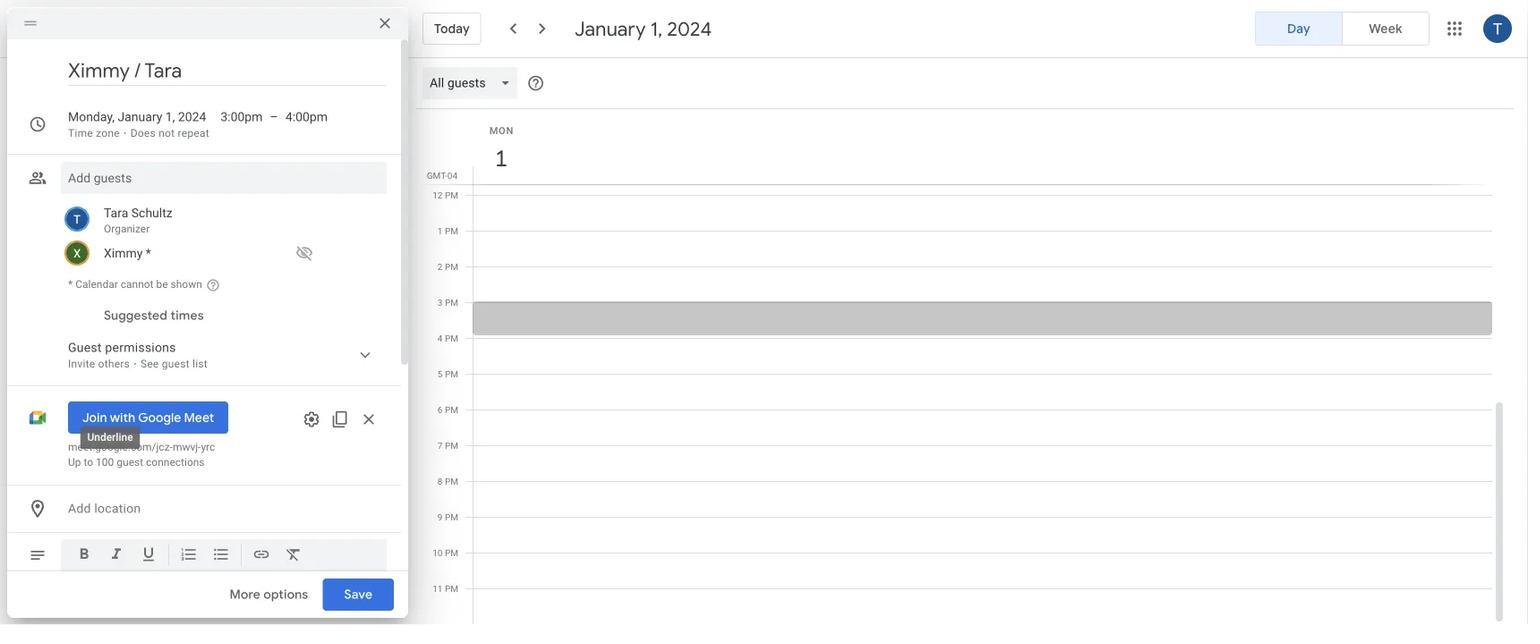 Task type: describe. For each thing, give the bounding box(es) containing it.
ximmy *
[[104, 246, 151, 261]]

4:00pm
[[286, 110, 328, 124]]

6
[[438, 405, 443, 415]]

mon
[[490, 125, 514, 136]]

underline
[[87, 432, 133, 444]]

schultz
[[131, 206, 173, 220]]

100
[[96, 457, 114, 469]]

pm for 6 pm
[[445, 405, 458, 415]]

add location button
[[61, 493, 387, 526]]

add
[[68, 502, 91, 517]]

option group containing day
[[1255, 12, 1430, 46]]

10
[[433, 548, 443, 559]]

gmt-04
[[427, 170, 458, 181]]

monday,
[[68, 110, 115, 124]]

guests invited to this event. tree
[[61, 201, 387, 268]]

ximmy
[[104, 246, 143, 261]]

–
[[270, 110, 278, 124]]

repeat
[[178, 127, 209, 140]]

12 pm
[[433, 190, 458, 201]]

zone
[[96, 127, 120, 140]]

numbered list image
[[180, 546, 198, 567]]

with
[[110, 410, 135, 426]]

italic image
[[107, 546, 125, 567]]

7 pm
[[438, 441, 458, 451]]

1 vertical spatial 2024
[[178, 110, 206, 124]]

join with google meet
[[82, 410, 214, 426]]

guest permissions
[[68, 341, 176, 355]]

10 pm
[[433, 548, 458, 559]]

does not repeat
[[130, 127, 209, 140]]

1 vertical spatial january
[[118, 110, 162, 124]]

7
[[438, 441, 443, 451]]

up
[[68, 457, 81, 469]]

9 pm
[[438, 512, 458, 523]]

1 grid
[[415, 109, 1507, 626]]

Day radio
[[1255, 12, 1343, 46]]

1 pm
[[438, 226, 458, 236]]

guest inside meet.google.com/jcz-mwvj-yrc up to 100 guest connections
[[117, 457, 143, 469]]

8 pm
[[438, 476, 458, 487]]

today button
[[423, 7, 481, 50]]

3
[[438, 297, 443, 308]]

Add title text field
[[68, 57, 387, 84]]

3 pm
[[438, 297, 458, 308]]

meet.google.com/jcz-
[[68, 441, 173, 454]]

see guest list
[[141, 358, 208, 371]]

pm for 3 pm
[[445, 297, 458, 308]]

11 pm
[[433, 584, 458, 595]]

permissions
[[105, 341, 176, 355]]

5 pm
[[438, 369, 458, 380]]

04
[[448, 170, 458, 181]]

time
[[68, 127, 93, 140]]

monday, january 1 element
[[481, 138, 522, 179]]

3:00pm – 4:00pm
[[221, 110, 328, 124]]

january 1, 2024
[[575, 16, 712, 41]]

organizer
[[104, 223, 150, 235]]

1 horizontal spatial 1,
[[651, 16, 663, 41]]

insert link image
[[253, 546, 270, 567]]

2 pm
[[438, 261, 458, 272]]

1 horizontal spatial january
[[575, 16, 646, 41]]

add location
[[68, 502, 141, 517]]

* calendar cannot be shown
[[68, 278, 202, 291]]

tara
[[104, 206, 128, 220]]

tara schultz organizer
[[104, 206, 173, 235]]

show schedule of ximmy image
[[290, 239, 319, 268]]

cannot
[[121, 278, 154, 291]]

mwvj-
[[173, 441, 201, 454]]

location
[[94, 502, 141, 517]]

0 vertical spatial 2024
[[667, 16, 712, 41]]



Task type: vqa. For each thing, say whether or not it's contained in the screenshot.
Underline
yes



Task type: locate. For each thing, give the bounding box(es) containing it.
meet.google.com/jcz-mwvj-yrc up to 100 guest connections
[[68, 441, 215, 469]]

pm
[[445, 190, 458, 201], [445, 226, 458, 236], [445, 261, 458, 272], [445, 297, 458, 308], [445, 333, 458, 344], [445, 369, 458, 380], [445, 405, 458, 415], [445, 441, 458, 451], [445, 476, 458, 487], [445, 512, 458, 523], [445, 548, 458, 559], [445, 584, 458, 595]]

0 vertical spatial *
[[146, 246, 151, 261]]

time zone
[[68, 127, 120, 140]]

1 down mon
[[494, 144, 507, 173]]

pm for 9 pm
[[445, 512, 458, 523]]

guest
[[162, 358, 190, 371], [117, 457, 143, 469]]

join
[[82, 410, 107, 426]]

see
[[141, 358, 159, 371]]

pm right 6
[[445, 405, 458, 415]]

4 pm from the top
[[445, 297, 458, 308]]

1 horizontal spatial 2024
[[667, 16, 712, 41]]

6 pm from the top
[[445, 369, 458, 380]]

guest left list
[[162, 358, 190, 371]]

None field
[[423, 67, 525, 99]]

0 vertical spatial 1
[[494, 144, 507, 173]]

0 horizontal spatial 2024
[[178, 110, 206, 124]]

9
[[438, 512, 443, 523]]

3:00pm
[[221, 110, 263, 124]]

meet
[[184, 410, 214, 426]]

8 pm from the top
[[445, 441, 458, 451]]

mon 1
[[490, 125, 514, 173]]

Week radio
[[1342, 12, 1430, 46]]

Guests text field
[[68, 162, 380, 194]]

* left calendar
[[68, 278, 73, 291]]

invite others
[[68, 358, 130, 371]]

bold image
[[75, 546, 93, 567]]

3 pm from the top
[[445, 261, 458, 272]]

pm right 12 on the left of the page
[[445, 190, 458, 201]]

12 pm from the top
[[445, 584, 458, 595]]

1,
[[651, 16, 663, 41], [165, 110, 175, 124]]

pm for 4 pm
[[445, 333, 458, 344]]

4 pm
[[438, 333, 458, 344]]

pm for 7 pm
[[445, 441, 458, 451]]

1
[[494, 144, 507, 173], [438, 226, 443, 236]]

5
[[438, 369, 443, 380]]

pm for 1 pm
[[445, 226, 458, 236]]

yrc
[[201, 441, 215, 454]]

times
[[171, 308, 204, 324]]

0 vertical spatial january
[[575, 16, 646, 41]]

7 pm from the top
[[445, 405, 458, 415]]

formatting options toolbar
[[61, 540, 387, 578]]

0 vertical spatial guest
[[162, 358, 190, 371]]

9 pm from the top
[[445, 476, 458, 487]]

0 horizontal spatial january
[[118, 110, 162, 124]]

suggested times
[[104, 308, 204, 324]]

5 pm from the top
[[445, 333, 458, 344]]

remove formatting image
[[285, 546, 303, 567]]

google
[[138, 410, 181, 426]]

monday, january 1, 2024
[[68, 110, 206, 124]]

connections
[[146, 457, 205, 469]]

be
[[156, 278, 168, 291]]

1 horizontal spatial 1
[[494, 144, 507, 173]]

not
[[159, 127, 175, 140]]

1 vertical spatial 1,
[[165, 110, 175, 124]]

1 inside mon 1
[[494, 144, 507, 173]]

0 horizontal spatial *
[[68, 278, 73, 291]]

invite
[[68, 358, 95, 371]]

pm right 10
[[445, 548, 458, 559]]

1 column header
[[473, 109, 1493, 184]]

pm right 5
[[445, 369, 458, 380]]

pm for 5 pm
[[445, 369, 458, 380]]

others
[[98, 358, 130, 371]]

pm right 11
[[445, 584, 458, 595]]

* right ximmy
[[146, 246, 151, 261]]

pm right 2
[[445, 261, 458, 272]]

11 pm from the top
[[445, 548, 458, 559]]

shown
[[171, 278, 202, 291]]

ximmy tree item
[[61, 239, 387, 268]]

pm right 3
[[445, 297, 458, 308]]

pm for 11 pm
[[445, 584, 458, 595]]

week
[[1369, 21, 1403, 37]]

0 vertical spatial 1,
[[651, 16, 663, 41]]

10 pm from the top
[[445, 512, 458, 523]]

* inside ximmy tree item
[[146, 246, 151, 261]]

gmt-
[[427, 170, 448, 181]]

option group
[[1255, 12, 1430, 46]]

join with google meet link
[[68, 402, 229, 434]]

pm for 8 pm
[[445, 476, 458, 487]]

guest
[[68, 341, 102, 355]]

4
[[438, 333, 443, 344]]

1 horizontal spatial guest
[[162, 358, 190, 371]]

1 vertical spatial guest
[[117, 457, 143, 469]]

to element
[[270, 108, 278, 126]]

pm right 4
[[445, 333, 458, 344]]

underline image
[[140, 546, 158, 567]]

0 horizontal spatial 1
[[438, 226, 443, 236]]

8
[[438, 476, 443, 487]]

6 pm
[[438, 405, 458, 415]]

suggested
[[104, 308, 167, 324]]

does
[[130, 127, 156, 140]]

*
[[146, 246, 151, 261], [68, 278, 73, 291]]

pm for 10 pm
[[445, 548, 458, 559]]

guest down meet.google.com/jcz-
[[117, 457, 143, 469]]

pm up 2 pm
[[445, 226, 458, 236]]

suggested times button
[[97, 300, 211, 332]]

january
[[575, 16, 646, 41], [118, 110, 162, 124]]

1 horizontal spatial *
[[146, 246, 151, 261]]

pm right 8
[[445, 476, 458, 487]]

2
[[438, 261, 443, 272]]

day
[[1288, 21, 1311, 37]]

1 up 2
[[438, 226, 443, 236]]

2 pm from the top
[[445, 226, 458, 236]]

to
[[84, 457, 93, 469]]

pm right the 9
[[445, 512, 458, 523]]

today
[[434, 21, 470, 37]]

0 horizontal spatial guest
[[117, 457, 143, 469]]

pm right 7
[[445, 441, 458, 451]]

calendar
[[75, 278, 118, 291]]

bulleted list image
[[212, 546, 230, 567]]

2024
[[667, 16, 712, 41], [178, 110, 206, 124]]

tara schultz, organizer tree item
[[61, 201, 387, 239]]

pm for 12 pm
[[445, 190, 458, 201]]

1 vertical spatial 1
[[438, 226, 443, 236]]

list
[[193, 358, 208, 371]]

11
[[433, 584, 443, 595]]

1 vertical spatial *
[[68, 278, 73, 291]]

1 pm from the top
[[445, 190, 458, 201]]

pm for 2 pm
[[445, 261, 458, 272]]

0 horizontal spatial 1,
[[165, 110, 175, 124]]

12
[[433, 190, 443, 201]]



